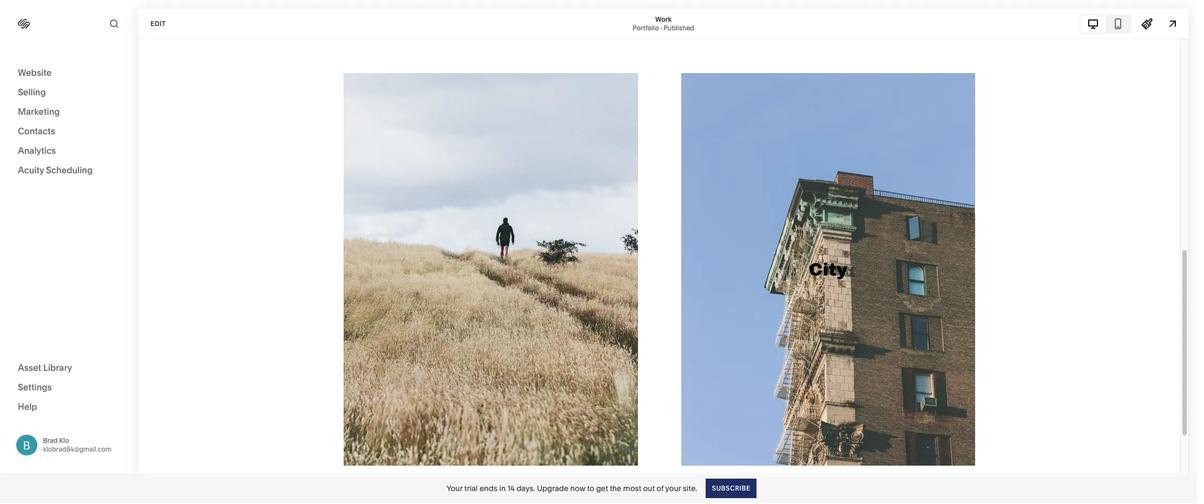 Task type: describe. For each thing, give the bounding box(es) containing it.
contacts
[[18, 126, 55, 136]]

to
[[588, 483, 595, 493]]

asset library link
[[18, 361, 120, 374]]

in
[[499, 483, 506, 493]]

your trial ends in 14 days. upgrade now to get the most out of your site.
[[447, 483, 698, 493]]

selling
[[18, 87, 46, 97]]

of
[[657, 483, 664, 493]]

·
[[661, 24, 662, 32]]

klo
[[59, 436, 69, 444]]

marketing
[[18, 106, 60, 117]]

14
[[508, 483, 515, 493]]

acuity scheduling
[[18, 165, 93, 175]]

website
[[18, 67, 52, 78]]

get
[[597, 483, 608, 493]]

settings link
[[18, 381, 120, 394]]

website link
[[18, 67, 120, 80]]

your
[[666, 483, 681, 493]]

ends
[[480, 483, 498, 493]]

help
[[18, 401, 37, 412]]

marketing link
[[18, 106, 120, 119]]

subscribe
[[712, 484, 751, 492]]

most
[[624, 483, 642, 493]]

scheduling
[[46, 165, 93, 175]]

acuity scheduling link
[[18, 164, 120, 177]]

analytics link
[[18, 145, 120, 158]]

site.
[[683, 483, 698, 493]]



Task type: locate. For each thing, give the bounding box(es) containing it.
klobrad84@gmail.com
[[43, 445, 112, 453]]

out
[[643, 483, 655, 493]]

upgrade
[[537, 483, 569, 493]]

now
[[571, 483, 586, 493]]

work portfolio · published
[[633, 15, 695, 32]]

asset library
[[18, 362, 72, 373]]

settings
[[18, 381, 52, 392]]

edit button
[[143, 14, 173, 34]]

contacts link
[[18, 125, 120, 138]]

work
[[656, 15, 672, 23]]

your
[[447, 483, 463, 493]]

the
[[610, 483, 622, 493]]

help link
[[18, 400, 37, 412]]

subscribe button
[[706, 478, 757, 498]]

days.
[[517, 483, 535, 493]]

asset
[[18, 362, 41, 373]]

acuity
[[18, 165, 44, 175]]

selling link
[[18, 86, 120, 99]]

trial
[[465, 483, 478, 493]]

analytics
[[18, 145, 56, 156]]

brad klo klobrad84@gmail.com
[[43, 436, 112, 453]]

edit
[[151, 19, 166, 27]]

tab list
[[1081, 15, 1131, 32]]

published
[[664, 24, 695, 32]]

brad
[[43, 436, 58, 444]]

portfolio
[[633, 24, 659, 32]]

library
[[43, 362, 72, 373]]



Task type: vqa. For each thing, say whether or not it's contained in the screenshot.
·
yes



